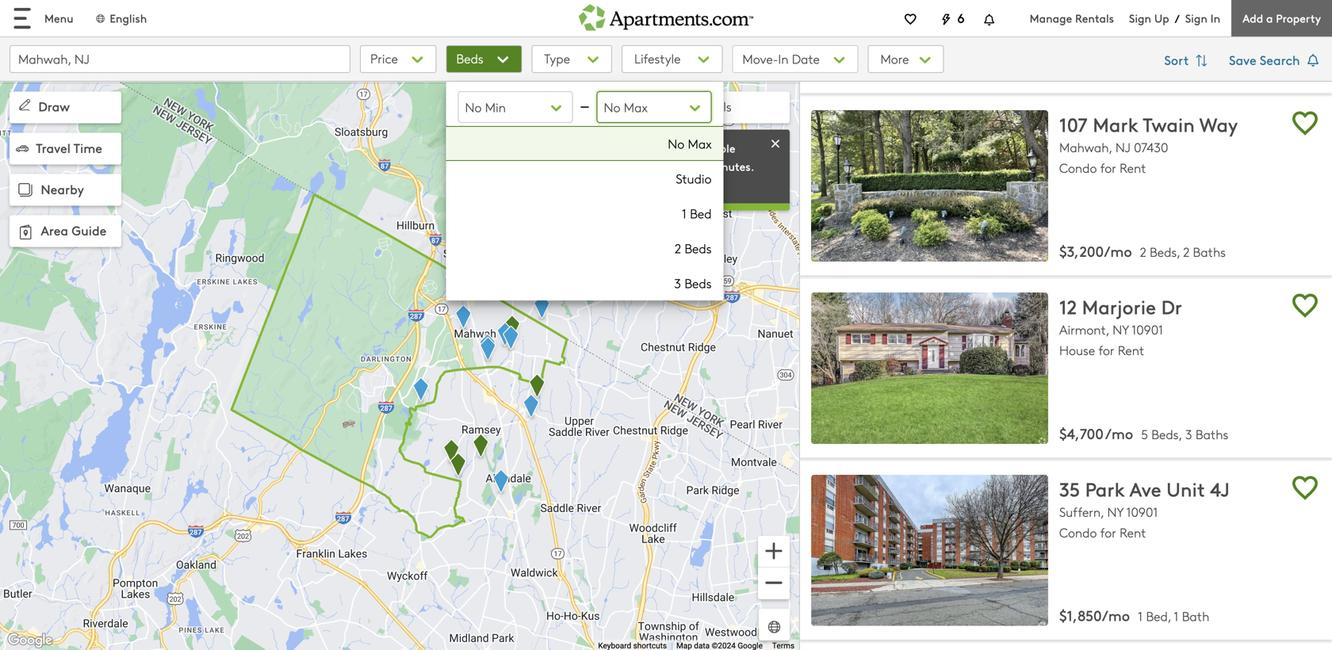 Task type: describe. For each thing, give the bounding box(es) containing it.
no min button
[[458, 91, 573, 123]]

marjorie
[[1082, 293, 1157, 320]]

find out how link
[[616, 177, 684, 192]]

ny inside 12 marjorie dr airmont, ny 10901 house for rent
[[1113, 321, 1129, 338]]

price button
[[360, 45, 437, 73]]

condo inside the 107 mark twain way mahwah, nj 07430 condo for rent
[[1060, 159, 1097, 177]]

107
[[1060, 111, 1088, 137]]

travel time
[[36, 139, 102, 156]]

menu button
[[0, 0, 86, 36]]

no for "no min" button
[[465, 98, 482, 116]]

properties
[[616, 159, 670, 174]]

building photo - 12 marjorie dr image
[[811, 293, 1049, 444]]

new! apply to multiple properties within minutes. find out how
[[616, 140, 755, 192]]

$1,850/mo 1 bed, 1 bath
[[1060, 606, 1210, 625]]

4j
[[1211, 476, 1230, 502]]

rent inside 35 park ave unit 4j suffern, ny 10901 condo for rent
[[1120, 524, 1147, 541]]

rentals for 112
[[690, 98, 732, 115]]

$1,850/mo
[[1060, 606, 1130, 625]]

beds inside button
[[457, 50, 484, 67]]

draw
[[38, 97, 70, 115]]

apartments.com logo image
[[579, 0, 754, 31]]

sort
[[1165, 51, 1193, 69]]

Location or Point of Interest text field
[[10, 45, 351, 73]]

manage
[[1030, 10, 1073, 26]]

how
[[662, 177, 684, 192]]

/mo
[[1106, 423, 1134, 443]]

property
[[1277, 10, 1322, 26]]

beds for 2 beds
[[685, 240, 712, 257]]

minutes.
[[708, 159, 755, 174]]

add a property link
[[1232, 0, 1333, 36]]

more
[[881, 50, 913, 67]]

price
[[370, 50, 398, 67]]

2 horizontal spatial 2
[[1184, 243, 1190, 261]]

bed
[[690, 205, 712, 222]]

$4,700
[[1060, 423, 1104, 443]]

within
[[672, 159, 705, 174]]

margin image
[[14, 221, 36, 244]]

max inside button
[[624, 98, 648, 116]]

nj
[[1116, 139, 1131, 156]]

$3,200/mo 2 beds, 2 baths
[[1060, 241, 1226, 261]]

no min
[[465, 98, 506, 116]]

apply
[[646, 140, 676, 156]]

move-in date
[[743, 50, 820, 67]]

no max button
[[597, 91, 712, 123]]

ave
[[1130, 476, 1162, 502]]

search
[[1260, 51, 1301, 69]]

3 beds
[[674, 274, 712, 292]]

more button
[[868, 45, 945, 73]]

for inside 35 park ave unit 4j suffern, ny 10901 condo for rent
[[1101, 524, 1117, 541]]

google image
[[4, 631, 56, 650]]

beds button
[[446, 45, 522, 73]]

training image
[[768, 136, 784, 152]]

sign up link
[[1129, 10, 1170, 26]]

manage rentals link
[[1030, 10, 1129, 26]]

save search
[[1230, 51, 1304, 69]]

1 bed
[[682, 205, 712, 222]]

new!
[[616, 140, 644, 156]]

margin image for nearby
[[14, 179, 36, 202]]

date
[[792, 50, 820, 67]]

type button
[[532, 45, 612, 73]]

twain
[[1143, 111, 1195, 137]]

107 mark twain way mahwah, nj 07430 condo for rent
[[1060, 111, 1238, 177]]

area guide button
[[10, 215, 121, 247]]

multiple
[[692, 140, 736, 156]]

6
[[958, 9, 965, 27]]

area
[[41, 221, 68, 239]]

english link
[[94, 10, 147, 26]]

satellite view image
[[765, 618, 784, 637]]

112
[[670, 98, 686, 115]]

sign in link
[[1186, 10, 1221, 26]]

out
[[641, 177, 659, 192]]

in inside button
[[778, 50, 789, 67]]

english
[[110, 10, 147, 26]]

$3,200/mo
[[1060, 241, 1133, 261]]

way
[[1200, 111, 1238, 137]]

2 horizontal spatial no
[[668, 135, 685, 152]]

find
[[616, 177, 638, 192]]

park
[[1086, 476, 1125, 502]]

2 horizontal spatial 1
[[1174, 608, 1179, 625]]

move-
[[743, 50, 778, 67]]

0 horizontal spatial 1
[[682, 205, 687, 222]]

travel
[[36, 139, 71, 156]]



Task type: locate. For each thing, give the bounding box(es) containing it.
rent inside the 107 mark twain way mahwah, nj 07430 condo for rent
[[1120, 159, 1147, 177]]

1 horizontal spatial no
[[604, 98, 621, 116]]

0 horizontal spatial sign
[[1129, 10, 1152, 26]]

building photo - 35 park ave image
[[811, 475, 1049, 626]]

0 vertical spatial 3
[[674, 274, 681, 292]]

0 horizontal spatial no
[[465, 98, 482, 116]]

beds, inside $3,200/mo 2 beds, 2 baths
[[1150, 243, 1181, 261]]

no left the min
[[465, 98, 482, 116]]

10901 down dr
[[1132, 321, 1164, 338]]

max
[[624, 98, 648, 116], [688, 135, 712, 152]]

margin image inside the nearby link
[[14, 179, 36, 202]]

add a property
[[1243, 10, 1322, 26]]

beds up no min
[[457, 50, 484, 67]]

to
[[678, 140, 689, 156]]

/
[[1175, 11, 1180, 26]]

2 beds
[[675, 240, 712, 257]]

2 condo from the top
[[1060, 524, 1097, 541]]

rentals for manage
[[1076, 10, 1115, 26]]

beds, right 5
[[1152, 425, 1182, 443]]

beds
[[457, 50, 484, 67], [685, 240, 712, 257], [685, 274, 712, 292]]

margin image inside travel time button
[[16, 142, 29, 155]]

0 horizontal spatial in
[[778, 50, 789, 67]]

no max inside button
[[604, 98, 648, 116]]

1 horizontal spatial 3
[[1186, 425, 1193, 443]]

save search button
[[1230, 45, 1323, 77]]

1 horizontal spatial 2
[[1140, 243, 1147, 261]]

1 vertical spatial rent
[[1118, 341, 1145, 359]]

1 vertical spatial beds
[[685, 240, 712, 257]]

no max up within
[[668, 135, 712, 152]]

rentals right manage
[[1076, 10, 1115, 26]]

margin image left draw
[[16, 96, 33, 114]]

0 vertical spatial beds,
[[1150, 243, 1181, 261]]

baths inside $3,200/mo 2 beds, 2 baths
[[1193, 243, 1226, 261]]

travel time button
[[10, 133, 121, 165]]

1 vertical spatial margin image
[[16, 142, 29, 155]]

1 condo from the top
[[1060, 159, 1097, 177]]

1 right bed,
[[1174, 608, 1179, 625]]

3 down 2 beds at top
[[674, 274, 681, 292]]

bed,
[[1147, 608, 1172, 625]]

for down nj
[[1101, 159, 1117, 177]]

rentals right 112
[[690, 98, 732, 115]]

10901 inside 12 marjorie dr airmont, ny 10901 house for rent
[[1132, 321, 1164, 338]]

0 vertical spatial margin image
[[16, 96, 33, 114]]

beds, up dr
[[1150, 243, 1181, 261]]

house
[[1060, 341, 1096, 359]]

up
[[1155, 10, 1170, 26]]

baths
[[1193, 243, 1226, 261], [1196, 425, 1229, 443]]

1
[[682, 205, 687, 222], [1138, 608, 1143, 625], [1174, 608, 1179, 625]]

35
[[1060, 476, 1081, 502]]

min
[[485, 98, 506, 116]]

for inside 12 marjorie dr airmont, ny 10901 house for rent
[[1099, 341, 1115, 359]]

dr
[[1162, 293, 1183, 320]]

in left date
[[778, 50, 789, 67]]

mark
[[1093, 111, 1139, 137]]

beds,
[[1150, 243, 1181, 261], [1152, 425, 1182, 443]]

rent down marjorie
[[1118, 341, 1145, 359]]

ny down park on the right bottom of page
[[1108, 503, 1124, 521]]

draw button
[[10, 92, 121, 123]]

$4,700 /mo 5 beds, 3 baths
[[1060, 423, 1229, 443]]

in inside manage rentals sign up / sign in
[[1211, 10, 1221, 26]]

1 vertical spatial in
[[778, 50, 789, 67]]

10901 inside 35 park ave unit 4j suffern, ny 10901 condo for rent
[[1127, 503, 1158, 521]]

no up within
[[668, 135, 685, 152]]

0 horizontal spatial rentals
[[690, 98, 732, 115]]

1 horizontal spatial max
[[688, 135, 712, 152]]

1 vertical spatial condo
[[1060, 524, 1097, 541]]

time
[[74, 139, 102, 156]]

0 vertical spatial rent
[[1120, 159, 1147, 177]]

0 vertical spatial beds
[[457, 50, 484, 67]]

in
[[1211, 10, 1221, 26], [778, 50, 789, 67]]

1 vertical spatial 10901
[[1127, 503, 1158, 521]]

margin image inside draw button
[[16, 96, 33, 114]]

1 vertical spatial 3
[[1186, 425, 1193, 443]]

suffern,
[[1060, 503, 1104, 521]]

rent down ave
[[1120, 524, 1147, 541]]

a
[[1267, 10, 1274, 26]]

2 sign from the left
[[1186, 10, 1208, 26]]

1 vertical spatial rentals
[[690, 98, 732, 115]]

0 vertical spatial in
[[1211, 10, 1221, 26]]

112 rentals
[[670, 98, 732, 115]]

10901
[[1132, 321, 1164, 338], [1127, 503, 1158, 521]]

for
[[1101, 159, 1117, 177], [1099, 341, 1115, 359], [1101, 524, 1117, 541]]

3
[[674, 274, 681, 292], [1186, 425, 1193, 443]]

condo down suffern,
[[1060, 524, 1097, 541]]

12
[[1060, 293, 1077, 320]]

3 inside $4,700 /mo 5 beds, 3 baths
[[1186, 425, 1193, 443]]

beds down 1 bed on the top right of the page
[[685, 240, 712, 257]]

add
[[1243, 10, 1264, 26]]

airmont,
[[1060, 321, 1110, 338]]

1 horizontal spatial no max
[[668, 135, 712, 152]]

0 horizontal spatial 2
[[675, 240, 681, 257]]

rentals
[[1076, 10, 1115, 26], [690, 98, 732, 115]]

10901 down ave
[[1127, 503, 1158, 521]]

0 vertical spatial max
[[624, 98, 648, 116]]

in left the add
[[1211, 10, 1221, 26]]

1 horizontal spatial 1
[[1138, 608, 1143, 625]]

margin image for travel time
[[16, 142, 29, 155]]

rent down nj
[[1120, 159, 1147, 177]]

condo inside 35 park ave unit 4j suffern, ny 10901 condo for rent
[[1060, 524, 1097, 541]]

ny
[[1113, 321, 1129, 338], [1108, 503, 1124, 521]]

1 horizontal spatial in
[[1211, 10, 1221, 26]]

1 horizontal spatial rentals
[[1076, 10, 1115, 26]]

no max
[[604, 98, 648, 116], [668, 135, 712, 152]]

no max up new!
[[604, 98, 648, 116]]

1 horizontal spatial sign
[[1186, 10, 1208, 26]]

bath
[[1182, 608, 1210, 625]]

max up within
[[688, 135, 712, 152]]

ny inside 35 park ave unit 4j suffern, ny 10901 condo for rent
[[1108, 503, 1124, 521]]

nearby link
[[10, 174, 121, 206]]

0 vertical spatial ny
[[1113, 321, 1129, 338]]

beds down 2 beds at top
[[685, 274, 712, 292]]

margin image
[[16, 96, 33, 114], [16, 142, 29, 155], [14, 179, 36, 202]]

manage rentals sign up / sign in
[[1030, 10, 1221, 26]]

sign
[[1129, 10, 1152, 26], [1186, 10, 1208, 26]]

lifestyle
[[635, 50, 681, 67]]

1 vertical spatial beds,
[[1152, 425, 1182, 443]]

max up new!
[[624, 98, 648, 116]]

ny down marjorie
[[1113, 321, 1129, 338]]

1 sign from the left
[[1129, 10, 1152, 26]]

menu
[[44, 10, 73, 26]]

for right house
[[1099, 341, 1115, 359]]

sort button
[[1157, 45, 1220, 77]]

margin image left nearby
[[14, 179, 36, 202]]

building photo - 107 mark twain way image
[[811, 110, 1049, 262]]

sign right '/'
[[1186, 10, 1208, 26]]

type
[[544, 50, 570, 67]]

0 vertical spatial condo
[[1060, 159, 1097, 177]]

move-in date button
[[732, 45, 859, 73]]

35 park ave unit 4j suffern, ny 10901 condo for rent
[[1060, 476, 1230, 541]]

0 horizontal spatial no max
[[604, 98, 648, 116]]

beds, inside $4,700 /mo 5 beds, 3 baths
[[1152, 425, 1182, 443]]

1 vertical spatial baths
[[1196, 425, 1229, 443]]

unit
[[1167, 476, 1206, 502]]

0 vertical spatial for
[[1101, 159, 1117, 177]]

lifestyle button
[[622, 45, 723, 73]]

3 right 5
[[1186, 425, 1193, 443]]

rentals inside manage rentals sign up / sign in
[[1076, 10, 1115, 26]]

0 horizontal spatial max
[[624, 98, 648, 116]]

1 vertical spatial ny
[[1108, 503, 1124, 521]]

0 vertical spatial no max
[[604, 98, 648, 116]]

nearby
[[41, 180, 84, 198]]

2
[[675, 240, 681, 257], [1140, 243, 1147, 261], [1184, 243, 1190, 261]]

2 vertical spatial beds
[[685, 274, 712, 292]]

1 vertical spatial no max
[[668, 135, 712, 152]]

beds for 3 beds
[[685, 274, 712, 292]]

save
[[1230, 51, 1257, 69]]

0 vertical spatial rentals
[[1076, 10, 1115, 26]]

margin image left travel
[[16, 142, 29, 155]]

condo down mahwah,
[[1060, 159, 1097, 177]]

07430
[[1134, 139, 1169, 156]]

sign left up
[[1129, 10, 1152, 26]]

rent inside 12 marjorie dr airmont, ny 10901 house for rent
[[1118, 341, 1145, 359]]

for inside the 107 mark twain way mahwah, nj 07430 condo for rent
[[1101, 159, 1117, 177]]

1 left the "bed"
[[682, 205, 687, 222]]

1 vertical spatial max
[[688, 135, 712, 152]]

no
[[465, 98, 482, 116], [604, 98, 621, 116], [668, 135, 685, 152]]

for down suffern,
[[1101, 524, 1117, 541]]

12 marjorie dr airmont, ny 10901 house for rent
[[1060, 293, 1183, 359]]

mahwah,
[[1060, 139, 1113, 156]]

0 horizontal spatial 3
[[674, 274, 681, 292]]

2 vertical spatial for
[[1101, 524, 1117, 541]]

2 vertical spatial margin image
[[14, 179, 36, 202]]

area guide
[[41, 221, 107, 239]]

0 vertical spatial 10901
[[1132, 321, 1164, 338]]

1 vertical spatial for
[[1099, 341, 1115, 359]]

5
[[1142, 425, 1149, 443]]

guide
[[72, 221, 107, 239]]

no for no max button
[[604, 98, 621, 116]]

margin image for draw
[[16, 96, 33, 114]]

1 left bed,
[[1138, 608, 1143, 625]]

studio
[[676, 170, 712, 187]]

2 vertical spatial rent
[[1120, 524, 1147, 541]]

no up new!
[[604, 98, 621, 116]]

map region
[[0, 58, 1001, 650]]

0 vertical spatial baths
[[1193, 243, 1226, 261]]

baths inside $4,700 /mo 5 beds, 3 baths
[[1196, 425, 1229, 443]]



Task type: vqa. For each thing, say whether or not it's contained in the screenshot.
FIREWHEEL for Parkside at Firewheel is an apartment community located in Dallas County and the 75040
no



